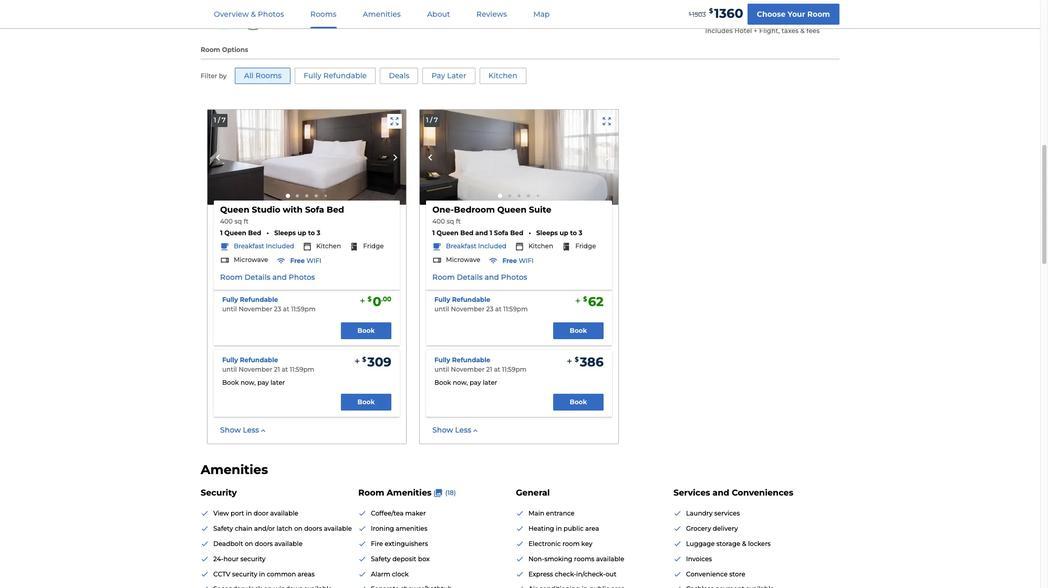 Task type: vqa. For each thing, say whether or not it's contained in the screenshot.
2nd Tue, from right
no



Task type: locate. For each thing, give the bounding box(es) containing it.
1 horizontal spatial go to image #3 image
[[518, 195, 521, 198]]

sofa
[[305, 205, 324, 215], [494, 229, 509, 237]]

map button
[[521, 1, 562, 28]]

book for 0
[[358, 327, 375, 335]]

0 horizontal spatial free wifi
[[290, 257, 321, 265]]

microwave down bedroom on the left
[[446, 256, 480, 264]]

1 show less button from the left
[[220, 425, 268, 436]]

rooms
[[310, 9, 337, 19], [255, 71, 282, 80]]

security down '24-hour security'
[[232, 570, 257, 578]]

1 room details and photos from the left
[[220, 273, 315, 282]]

book for 62
[[570, 327, 587, 335]]

safety up alarm
[[371, 555, 391, 563]]

hotel
[[332, 16, 355, 26]]

0 horizontal spatial 21
[[274, 366, 280, 374]]

1 ft from the left
[[244, 218, 248, 226]]

0 vertical spatial rooms
[[310, 9, 337, 19]]

1 horizontal spatial fridge
[[575, 242, 596, 250]]

bed
[[327, 205, 344, 215], [460, 229, 474, 237]]

1 horizontal spatial included
[[478, 242, 507, 250]]

microwave down the queen studio with sofa bed 400 sq ft 1 queen bed   •   sleeps up to 3
[[234, 256, 268, 264]]

breakfast included
[[234, 242, 294, 250], [446, 242, 507, 250]]

0 horizontal spatial on
[[245, 540, 253, 548]]

1 horizontal spatial wifi
[[519, 257, 534, 265]]

1 horizontal spatial sq
[[447, 218, 454, 226]]

included down one-bedroom queen suite 400 sq ft 1 queen bed and 1 sofa bed   •   sleeps up to 3
[[478, 242, 507, 250]]

& inside bundle price: $1360 per person includes hotel + flight, taxes & fees
[[801, 27, 805, 35]]

queen studio with sofa bed 400 sq ft 1 queen bed   •   sleeps up to 3
[[220, 205, 344, 237]]

1 fully refundable until november 23 at 11:59pm from the left
[[222, 296, 316, 313]]

with
[[283, 205, 303, 215]]

cctv security in common areas
[[213, 570, 315, 578]]

0 vertical spatial amenities
[[363, 9, 401, 19]]

0 horizontal spatial in
[[246, 510, 252, 518]]

1 to from the left
[[308, 229, 315, 237]]

fully for 386
[[435, 356, 450, 364]]

1 photo carousel region from the left
[[208, 110, 406, 205]]

about
[[427, 9, 450, 19]]

23 for 62
[[486, 305, 494, 313]]

0 vertical spatial sofa
[[305, 205, 324, 215]]

0 horizontal spatial breakfast included
[[234, 242, 294, 250]]

deals button
[[380, 68, 418, 84]]

1 400 from the left
[[220, 218, 233, 226]]

$ for 386
[[575, 356, 579, 364]]

2 go to image #2 image from the left
[[508, 195, 511, 198]]

2 included from the left
[[478, 242, 507, 250]]

2 microwave from the left
[[446, 256, 480, 264]]

available up latch
[[270, 510, 298, 518]]

fully refundable
[[304, 71, 367, 80]]

2 free from the left
[[503, 257, 517, 265]]

free wifi down the queen studio with sofa bed 400 sq ft 1 queen bed   •   sleeps up to 3
[[290, 257, 321, 265]]

$ left 62
[[583, 295, 587, 303]]

1 3 from the left
[[317, 229, 320, 237]]

photos for 0
[[289, 273, 315, 282]]

0 horizontal spatial room details and photos
[[220, 273, 315, 282]]

in/check-
[[576, 570, 606, 578]]

1 horizontal spatial in
[[259, 570, 265, 578]]

1 horizontal spatial breakfast included
[[446, 242, 507, 250]]

1 horizontal spatial 7
[[434, 116, 438, 124]]

0 horizontal spatial go to image #1 image
[[286, 194, 290, 198]]

1 vertical spatial +
[[754, 27, 758, 35]]

on down the 'chain'
[[245, 540, 253, 548]]

free down the queen studio with sofa bed 400 sq ft 1 queen bed   •   sleeps up to 3
[[290, 257, 305, 265]]

1 vertical spatial amenities
[[201, 463, 268, 478]]

1 now, from the left
[[241, 379, 256, 387]]

7 for 0
[[222, 116, 226, 124]]

3
[[317, 229, 320, 237], [579, 229, 583, 237]]

suite
[[529, 205, 552, 215]]

1 horizontal spatial safety
[[371, 555, 391, 563]]

2 pay from the left
[[470, 379, 481, 387]]

1 horizontal spatial rooms
[[310, 9, 337, 19]]

book button down "0" at the left of page
[[341, 323, 391, 339]]

1 free wifi from the left
[[290, 257, 321, 265]]

$ inside $ 0 . 00
[[368, 295, 372, 303]]

$ for 62
[[583, 295, 587, 303]]

1 up from the left
[[298, 229, 306, 237]]

wifi down one-bedroom queen suite 400 sq ft 1 queen bed and 1 sofa bed   •   sleeps up to 3
[[519, 257, 534, 265]]

refundable inside button
[[323, 71, 367, 80]]

$ right 1503 on the right of the page
[[709, 7, 713, 15]]

1 go to image #1 image from the left
[[286, 194, 290, 198]]

book button for 0
[[341, 323, 391, 339]]

image #1 image
[[208, 110, 406, 205], [420, 110, 618, 205]]

1 breakfast from the left
[[234, 242, 264, 250]]

2 later from the left
[[483, 379, 497, 387]]

$ inside '$ 309'
[[362, 356, 366, 364]]

0 horizontal spatial microwave
[[234, 256, 268, 264]]

1 horizontal spatial +
[[754, 27, 758, 35]]

2 show less button from the left
[[432, 425, 480, 436]]

in right port
[[246, 510, 252, 518]]

go to image #1 image up with
[[286, 194, 290, 198]]

refundable for 309
[[240, 356, 278, 364]]

2 up from the left
[[560, 229, 568, 237]]

deals
[[389, 71, 410, 80]]

1 image #1 image from the left
[[208, 110, 406, 205]]

1 horizontal spatial bed
[[460, 229, 474, 237]]

room amenities
[[358, 488, 432, 498]]

1 go to image #4 image from the left
[[315, 195, 318, 198]]

1 horizontal spatial free
[[503, 257, 517, 265]]

in for areas
[[259, 570, 265, 578]]

1 horizontal spatial show less button
[[432, 425, 480, 436]]

bundle for &
[[285, 4, 309, 10]]

2 21 from the left
[[486, 366, 492, 374]]

free for 0
[[290, 257, 305, 265]]

electronic
[[529, 540, 561, 548]]

1 horizontal spatial ft
[[456, 218, 461, 226]]

1 horizontal spatial 23
[[486, 305, 494, 313]]

breakfast down bedroom on the left
[[446, 242, 477, 250]]

1 horizontal spatial photos
[[289, 273, 315, 282]]

deadbolt
[[213, 540, 243, 548]]

1 horizontal spatial show less
[[432, 425, 471, 435]]

doors right latch
[[304, 525, 322, 533]]

0 horizontal spatial show less button
[[220, 425, 268, 436]]

deadbolt on doors available
[[213, 540, 303, 548]]

2 room details and photos from the left
[[432, 273, 527, 282]]

1 horizontal spatial photo carousel region
[[420, 110, 618, 205]]

overview & photos
[[214, 9, 284, 19]]

1 horizontal spatial go to image #2 image
[[508, 195, 511, 198]]

until for 62
[[435, 305, 449, 313]]

2 fridge from the left
[[575, 242, 596, 250]]

ft inside one-bedroom queen suite 400 sq ft 1 queen bed and 1 sofa bed   •   sleeps up to 3
[[456, 218, 461, 226]]

extinguishers
[[385, 540, 428, 548]]

1 breakfast included from the left
[[234, 242, 294, 250]]

photo carousel region for 0
[[208, 110, 406, 205]]

1 21 from the left
[[274, 366, 280, 374]]

1 horizontal spatial room details and photos
[[432, 273, 527, 282]]

1 horizontal spatial go to image #4 image
[[527, 195, 530, 198]]

in left public
[[556, 525, 562, 533]]

book button down '$ 309'
[[341, 394, 391, 411]]

1 horizontal spatial 3
[[579, 229, 583, 237]]

$ inside $ 386
[[575, 356, 579, 364]]

0 horizontal spatial 23
[[274, 305, 281, 313]]

2 to from the left
[[570, 229, 577, 237]]

2 ft from the left
[[456, 218, 461, 226]]

rooms inside button
[[255, 71, 282, 80]]

1 horizontal spatial go to image #1 image
[[498, 194, 502, 198]]

1 pay from the left
[[257, 379, 269, 387]]

tab list containing overview & photos
[[201, 0, 563, 28]]

11:59pm
[[291, 305, 316, 313], [503, 305, 528, 313], [290, 366, 314, 374], [502, 366, 527, 374]]

book button down $ 62
[[553, 323, 604, 339]]

0 horizontal spatial /
[[218, 116, 220, 124]]

& inside button
[[251, 9, 256, 19]]

breakfast included for 62
[[446, 242, 507, 250]]

1 horizontal spatial bundle
[[705, 14, 737, 24]]

doors
[[304, 525, 322, 533], [255, 540, 273, 548]]

on right latch
[[294, 525, 303, 533]]

book button
[[341, 323, 391, 339], [553, 323, 604, 339], [341, 394, 391, 411], [553, 394, 604, 411]]

wifi down the queen studio with sofa bed 400 sq ft 1 queen bed   •   sleeps up to 3
[[307, 257, 321, 265]]

go to image #5 image up suite
[[537, 195, 539, 197]]

1 vertical spatial bed
[[460, 229, 474, 237]]

2 1 / 7 from the left
[[426, 116, 438, 124]]

$ left 1503 on the right of the page
[[689, 11, 691, 16]]

go to image #4 image
[[315, 195, 318, 198], [527, 195, 530, 198]]

0 horizontal spatial 400
[[220, 218, 233, 226]]

now, for 309
[[241, 379, 256, 387]]

1 show less from the left
[[220, 425, 259, 435]]

check-
[[555, 570, 576, 578]]

1 vertical spatial security
[[232, 570, 257, 578]]

0 horizontal spatial 3
[[317, 229, 320, 237]]

2 sq from the left
[[447, 218, 454, 226]]

pay for 386
[[470, 379, 481, 387]]

book for 386
[[570, 398, 587, 406]]

bundle inside bundle price: $1360 per person includes hotel + flight, taxes & fees
[[705, 14, 737, 24]]

2 image #1 image from the left
[[420, 110, 618, 205]]

go to image #5 image up the queen studio with sofa bed 400 sq ft 1 queen bed   •   sleeps up to 3
[[325, 195, 327, 197]]

tab list
[[201, 0, 563, 28]]

0 horizontal spatial doors
[[255, 540, 273, 548]]

bed right with
[[327, 205, 344, 215]]

0 horizontal spatial fully refundable until november 23 at 11:59pm
[[222, 296, 316, 313]]

flight,
[[759, 27, 780, 35]]

1 horizontal spatial 21
[[486, 366, 492, 374]]

1 horizontal spatial fully refundable until november 21 at 11:59pm book now, pay later
[[435, 356, 527, 387]]

1 horizontal spatial 400
[[432, 218, 445, 226]]

storage
[[717, 540, 741, 548]]

1 fridge from the left
[[363, 242, 384, 250]]

fully for 62
[[435, 296, 450, 303]]

1 horizontal spatial show
[[432, 425, 453, 435]]

1 wifi from the left
[[307, 257, 321, 265]]

0 horizontal spatial go to image #4 image
[[315, 195, 318, 198]]

24-hour security
[[213, 555, 266, 563]]

go to image #4 image up suite
[[527, 195, 530, 198]]

express
[[529, 570, 553, 578]]

/ down by
[[218, 116, 220, 124]]

2 fully refundable until november 21 at 11:59pm book now, pay later from the left
[[435, 356, 527, 387]]

1 horizontal spatial /
[[430, 116, 432, 124]]

1 horizontal spatial details
[[457, 273, 483, 282]]

room details and photos
[[220, 273, 315, 282], [432, 273, 527, 282]]

photos inside button
[[258, 9, 284, 19]]

now,
[[241, 379, 256, 387], [453, 379, 468, 387]]

2 breakfast from the left
[[446, 242, 477, 250]]

& left lockers in the right of the page
[[742, 540, 747, 548]]

$ left 386
[[575, 356, 579, 364]]

1 horizontal spatial free wifi
[[503, 257, 534, 265]]

$ left 309
[[362, 356, 366, 364]]

2 23 from the left
[[486, 305, 494, 313]]

$ inside $ 62
[[583, 295, 587, 303]]

2 3 from the left
[[579, 229, 583, 237]]

0 horizontal spatial rooms
[[255, 71, 282, 80]]

400 inside one-bedroom queen suite 400 sq ft 1 queen bed and 1 sofa bed   •   sleeps up to 3
[[432, 218, 445, 226]]

less for 309
[[243, 425, 259, 435]]

1 23 from the left
[[274, 305, 281, 313]]

$ left "0" at the left of page
[[368, 295, 372, 303]]

overview
[[214, 9, 249, 19]]

choose your room button
[[748, 4, 840, 25]]

hotel
[[735, 27, 752, 35]]

free down one-bedroom queen suite 400 sq ft 1 queen bed and 1 sofa bed   •   sleeps up to 3
[[503, 257, 517, 265]]

clock
[[392, 570, 409, 578]]

sofa down bedroom on the left
[[494, 229, 509, 237]]

2 7 from the left
[[434, 116, 438, 124]]

room inside button
[[807, 9, 830, 19]]

1 / 7 down pay
[[426, 116, 438, 124]]

1 fully refundable until november 21 at 11:59pm book now, pay later from the left
[[222, 356, 314, 387]]

& left save
[[311, 4, 315, 10]]

0 horizontal spatial bed
[[327, 205, 344, 215]]

1 1 / 7 from the left
[[214, 116, 226, 124]]

all rooms button
[[235, 68, 291, 84]]

go to image #3 image up the queen studio with sofa bed 400 sq ft 1 queen bed   •   sleeps up to 3
[[305, 195, 308, 198]]

fully refundable button inside filter by amenity region
[[295, 68, 376, 84]]

1 horizontal spatial doors
[[304, 525, 322, 533]]

1 / 7 down by
[[214, 116, 226, 124]]

go to image #5 image for 62
[[537, 195, 539, 197]]

reviews
[[477, 9, 507, 19]]

0 horizontal spatial sq
[[234, 218, 242, 226]]

/ down pay
[[430, 116, 432, 124]]

breakfast included down bedroom on the left
[[446, 242, 507, 250]]

book button down $ 386
[[553, 394, 604, 411]]

21
[[274, 366, 280, 374], [486, 366, 492, 374]]

11:59pm for 309
[[290, 366, 314, 374]]

1 vertical spatial sofa
[[494, 229, 509, 237]]

main entrance
[[529, 510, 575, 518]]

1 show from the left
[[220, 425, 241, 435]]

included down the queen studio with sofa bed 400 sq ft 1 queen bed   •   sleeps up to 3
[[266, 242, 294, 250]]

included for 62
[[478, 242, 507, 250]]

go to image #1 image up one-bedroom queen suite 400 sq ft 1 queen bed and 1 sofa bed   •   sleeps up to 3
[[498, 194, 502, 198]]

lockers
[[748, 540, 771, 548]]

2 go to image #4 image from the left
[[527, 195, 530, 198]]

11:59pm for 386
[[502, 366, 527, 374]]

bed inside the queen studio with sofa bed 400 sq ft 1 queen bed   •   sleeps up to 3
[[327, 205, 344, 215]]

security
[[240, 555, 266, 563], [232, 570, 257, 578]]

2 vertical spatial amenities
[[387, 488, 432, 498]]

1 horizontal spatial room details and photos button
[[432, 273, 527, 283]]

bed down bedroom on the left
[[460, 229, 474, 237]]

bedroom
[[454, 205, 495, 215]]

2 photo carousel region from the left
[[420, 110, 618, 205]]

1 microwave from the left
[[234, 256, 268, 264]]

includes
[[705, 27, 733, 35]]

2 go to image #3 image from the left
[[518, 195, 521, 198]]

ironing
[[371, 525, 394, 533]]

november
[[239, 305, 272, 313], [451, 305, 485, 313], [239, 366, 272, 374], [451, 366, 485, 374]]

kitchen
[[488, 71, 517, 80], [316, 242, 341, 250], [529, 242, 553, 250]]

fully
[[304, 71, 321, 80], [222, 296, 238, 303], [435, 296, 450, 303], [222, 356, 238, 364], [435, 356, 450, 364]]

0 horizontal spatial wifi
[[307, 257, 321, 265]]

2 less from the left
[[455, 425, 471, 435]]

2 show less from the left
[[432, 425, 471, 435]]

go to image #2 image
[[296, 195, 299, 198], [508, 195, 511, 198]]

taxes
[[782, 27, 799, 35]]

2 go to image #5 image from the left
[[537, 195, 539, 197]]

go to image #2 image up one-bedroom queen suite 400 sq ft 1 queen bed and 1 sofa bed   •   sleeps up to 3
[[508, 195, 511, 198]]

1 room details and photos button from the left
[[220, 273, 315, 283]]

amenities up maker
[[387, 488, 432, 498]]

book button for 309
[[341, 394, 391, 411]]

7 down by
[[222, 116, 226, 124]]

security down deadbolt on doors available at the bottom left of page
[[240, 555, 266, 563]]

1 horizontal spatial breakfast
[[446, 242, 477, 250]]

until for 0
[[222, 305, 237, 313]]

0 horizontal spatial less
[[243, 425, 259, 435]]

0 vertical spatial on
[[294, 525, 303, 533]]

0 horizontal spatial go to image #3 image
[[305, 195, 308, 198]]

1 sq from the left
[[234, 218, 242, 226]]

until
[[222, 305, 237, 313], [435, 305, 449, 313], [222, 366, 237, 374], [435, 366, 449, 374]]

free wifi for 62
[[503, 257, 534, 265]]

general
[[516, 488, 550, 498]]

breakfast included for 0
[[234, 242, 294, 250]]

go to image #3 image for 0
[[305, 195, 308, 198]]

wifi
[[307, 257, 321, 265], [519, 257, 534, 265]]

& left fees
[[801, 27, 805, 35]]

.
[[381, 295, 383, 303]]

1 later from the left
[[271, 379, 285, 387]]

safety
[[213, 525, 233, 533], [371, 555, 391, 563]]

non-
[[529, 555, 544, 563]]

2 details from the left
[[457, 273, 483, 282]]

less
[[243, 425, 259, 435], [455, 425, 471, 435]]

2 breakfast included from the left
[[446, 242, 507, 250]]

/ for 62
[[430, 116, 432, 124]]

23
[[274, 305, 281, 313], [486, 305, 494, 313]]

free
[[290, 257, 305, 265], [503, 257, 517, 265]]

go to image #5 image for 0
[[325, 195, 327, 197]]

safety down view
[[213, 525, 233, 533]]

1 horizontal spatial pay
[[470, 379, 481, 387]]

go to image #2 image for 62
[[508, 195, 511, 198]]

+ down price:
[[754, 27, 758, 35]]

1 vertical spatial bundle
[[705, 14, 737, 24]]

1 less from the left
[[243, 425, 259, 435]]

0 vertical spatial bundle
[[285, 4, 309, 10]]

2 now, from the left
[[453, 379, 468, 387]]

1 / from the left
[[218, 116, 220, 124]]

11:59pm for 0
[[291, 305, 316, 313]]

bundle inside bundle & save select your hotel
[[285, 4, 309, 10]]

386
[[580, 355, 604, 370]]

fully refundable until november 21 at 11:59pm book now, pay later for 309
[[222, 356, 314, 387]]

photos
[[258, 9, 284, 19], [289, 273, 315, 282], [501, 273, 527, 282]]

2 free wifi from the left
[[503, 257, 534, 265]]

1 horizontal spatial later
[[483, 379, 497, 387]]

sofa right with
[[305, 205, 324, 215]]

reviews button
[[464, 1, 520, 28]]

ft
[[244, 218, 248, 226], [456, 218, 461, 226]]

view port in door available
[[213, 510, 298, 518]]

0 horizontal spatial bundle
[[285, 4, 309, 10]]

amenities up security
[[201, 463, 268, 478]]

until for 309
[[222, 366, 237, 374]]

included
[[266, 242, 294, 250], [478, 242, 507, 250]]

+
[[236, 10, 241, 20], [754, 27, 758, 35]]

1 vertical spatial in
[[556, 525, 562, 533]]

1 horizontal spatial to
[[570, 229, 577, 237]]

&
[[311, 4, 315, 10], [251, 9, 256, 19], [801, 27, 805, 35], [742, 540, 747, 548]]

now, for 386
[[453, 379, 468, 387]]

refundable for 62
[[452, 296, 490, 303]]

room details and photos button
[[220, 273, 315, 283], [432, 273, 527, 283]]

amenities
[[363, 9, 401, 19], [201, 463, 268, 478], [387, 488, 432, 498]]

1 go to image #5 image from the left
[[325, 195, 327, 197]]

1 horizontal spatial fully refundable until november 23 at 11:59pm
[[435, 296, 528, 313]]

and inside one-bedroom queen suite 400 sq ft 1 queen bed and 1 sofa bed   •   sleeps up to 3
[[475, 229, 488, 237]]

filter by amenity region
[[201, 68, 531, 92]]

0 horizontal spatial fridge
[[363, 242, 384, 250]]

1 included from the left
[[266, 242, 294, 250]]

pay for 309
[[257, 379, 269, 387]]

1 horizontal spatial go to image #5 image
[[537, 195, 539, 197]]

0 horizontal spatial 7
[[222, 116, 226, 124]]

1 7 from the left
[[222, 116, 226, 124]]

1 free from the left
[[290, 257, 305, 265]]

1 horizontal spatial sofa
[[494, 229, 509, 237]]

luggage storage & lockers
[[686, 540, 771, 548]]

1 go to image #3 image from the left
[[305, 195, 308, 198]]

go to image #3 image up one-bedroom queen suite 400 sq ft 1 queen bed and 1 sofa bed   •   sleeps up to 3
[[518, 195, 521, 198]]

1 horizontal spatial up
[[560, 229, 568, 237]]

pay later button
[[423, 68, 475, 84]]

show less for 309
[[220, 425, 259, 435]]

breakfast included down the queen studio with sofa bed 400 sq ft 1 queen bed   •   sleeps up to 3
[[234, 242, 294, 250]]

coffee/tea maker
[[371, 510, 426, 518]]

0 horizontal spatial now,
[[241, 379, 256, 387]]

2 400 from the left
[[432, 218, 445, 226]]

breakfast for 0
[[234, 242, 264, 250]]

0 vertical spatial in
[[246, 510, 252, 518]]

alarm
[[371, 570, 390, 578]]

2 horizontal spatial in
[[556, 525, 562, 533]]

+ up the options
[[236, 10, 241, 20]]

400
[[220, 218, 233, 226], [432, 218, 445, 226]]

21 for 386
[[486, 366, 492, 374]]

go to image #1 image
[[286, 194, 290, 198], [498, 194, 502, 198]]

go to image #4 image up the queen studio with sofa bed 400 sq ft 1 queen bed   •   sleeps up to 3
[[315, 195, 318, 198]]

0 horizontal spatial photo carousel region
[[208, 110, 406, 205]]

2 / from the left
[[430, 116, 432, 124]]

2 room details and photos button from the left
[[432, 273, 527, 283]]

7 down pay
[[434, 116, 438, 124]]

at for 309
[[282, 366, 288, 374]]

2 wifi from the left
[[519, 257, 534, 265]]

0 vertical spatial bed
[[327, 205, 344, 215]]

show less for 386
[[432, 425, 471, 435]]

2 fully refundable until november 23 at 11:59pm from the left
[[435, 296, 528, 313]]

photo carousel region
[[208, 110, 406, 205], [420, 110, 618, 205]]

bundle for price:
[[705, 14, 737, 24]]

2 go to image #1 image from the left
[[498, 194, 502, 198]]

1 go to image #2 image from the left
[[296, 195, 299, 198]]

0 horizontal spatial 1 / 7
[[214, 116, 226, 124]]

breakfast down studio
[[234, 242, 264, 250]]

0 horizontal spatial photos
[[258, 9, 284, 19]]

2 show from the left
[[432, 425, 453, 435]]

kitchen for 0
[[316, 242, 341, 250]]

november for 62
[[451, 305, 485, 313]]

in left common
[[259, 570, 265, 578]]

2 horizontal spatial kitchen
[[529, 242, 553, 250]]

0 vertical spatial +
[[236, 10, 241, 20]]

sofa inside the queen studio with sofa bed 400 sq ft 1 queen bed   •   sleeps up to 3
[[305, 205, 324, 215]]

0 horizontal spatial pay
[[257, 379, 269, 387]]

room details and photos for 62
[[432, 273, 527, 282]]

free wifi down one-bedroom queen suite 400 sq ft 1 queen bed and 1 sofa bed   •   sleeps up to 3
[[503, 257, 534, 265]]

1 details from the left
[[245, 273, 270, 282]]

in
[[246, 510, 252, 518], [556, 525, 562, 533], [259, 570, 265, 578]]

2 horizontal spatial photos
[[501, 273, 527, 282]]

go to image #5 image
[[325, 195, 327, 197], [537, 195, 539, 197]]

choose
[[757, 9, 786, 19]]

1 horizontal spatial less
[[455, 425, 471, 435]]

details for 0
[[245, 273, 270, 282]]

doors down and/or
[[255, 540, 273, 548]]

bundle up select
[[285, 4, 309, 10]]

fridge for 62
[[575, 242, 596, 250]]

400 inside the queen studio with sofa bed 400 sq ft 1 queen bed   •   sleeps up to 3
[[220, 218, 233, 226]]

0 horizontal spatial kitchen
[[316, 242, 341, 250]]

0 horizontal spatial show less
[[220, 425, 259, 435]]

amenities right hotel
[[363, 9, 401, 19]]

$ 0 . 00
[[368, 294, 391, 309]]

& right 'overview'
[[251, 9, 256, 19]]

bundle up includes at right top
[[705, 14, 737, 24]]

go to image #3 image
[[305, 195, 308, 198], [518, 195, 521, 198]]

go to image #2 image up with
[[296, 195, 299, 198]]

0 horizontal spatial details
[[245, 273, 270, 282]]

0 horizontal spatial show
[[220, 425, 241, 435]]



Task type: describe. For each thing, give the bounding box(es) containing it.
alarm clock
[[371, 570, 409, 578]]

& inside bundle & save select your hotel
[[311, 4, 315, 10]]

delivery
[[713, 525, 738, 533]]

1360
[[714, 6, 743, 21]]

room
[[563, 540, 580, 548]]

/ for 0
[[218, 116, 220, 124]]

available down latch
[[275, 540, 303, 548]]

fees
[[807, 27, 820, 35]]

0 vertical spatial security
[[240, 555, 266, 563]]

go to image #2 image for 0
[[296, 195, 299, 198]]

non-smoking rooms available
[[529, 555, 624, 563]]

later
[[447, 71, 466, 80]]

microwave for 0
[[234, 256, 268, 264]]

$ for 309
[[362, 356, 366, 364]]

wifi for 62
[[519, 257, 534, 265]]

fully for 309
[[222, 356, 238, 364]]

00
[[383, 295, 391, 303]]

photos for 62
[[501, 273, 527, 282]]

refundable for 386
[[452, 356, 490, 364]]

area
[[585, 525, 599, 533]]

convenience store
[[686, 570, 746, 578]]

details for 62
[[457, 273, 483, 282]]

go to image #4 image for 0
[[315, 195, 318, 198]]

all
[[244, 71, 254, 80]]

in for available
[[246, 510, 252, 518]]

key
[[581, 540, 593, 548]]

1503
[[692, 10, 706, 18]]

microwave for 62
[[446, 256, 480, 264]]

chain
[[235, 525, 253, 533]]

0 horizontal spatial +
[[236, 10, 241, 20]]

book button for 386
[[553, 394, 604, 411]]

free for 62
[[503, 257, 517, 265]]

express check-in/check-out
[[529, 570, 617, 578]]

21 for 309
[[274, 366, 280, 374]]

23 for 0
[[274, 305, 281, 313]]

1 horizontal spatial on
[[294, 525, 303, 533]]

room details and photos button for 0
[[220, 273, 315, 283]]

options
[[222, 46, 248, 54]]

book for 309
[[358, 398, 375, 406]]

invoices
[[686, 555, 712, 563]]

port
[[231, 510, 244, 518]]

less for 386
[[455, 425, 471, 435]]

kitchen inside button
[[488, 71, 517, 80]]

electronic room key
[[529, 540, 593, 548]]

entrance
[[546, 510, 575, 518]]

all rooms
[[244, 71, 282, 80]]

main
[[529, 510, 544, 518]]

(18) button
[[432, 489, 456, 498]]

image #1 image for 62
[[420, 110, 618, 205]]

smoking
[[544, 555, 573, 563]]

at for 62
[[495, 305, 502, 313]]

fully refundable until november 23 at 11:59pm for 62
[[435, 296, 528, 313]]

1 inside the queen studio with sofa bed 400 sq ft 1 queen bed   •   sleeps up to 3
[[220, 229, 223, 237]]

bed inside one-bedroom queen suite 400 sq ft 1 queen bed and 1 sofa bed   •   sleeps up to 3
[[460, 229, 474, 237]]

amenities
[[396, 525, 428, 533]]

go to image #1 image for 0
[[286, 194, 290, 198]]

maker
[[405, 510, 426, 518]]

grocery delivery
[[686, 525, 738, 533]]

amenities button
[[350, 1, 413, 28]]

map
[[533, 9, 550, 19]]

select
[[281, 16, 308, 26]]

studio
[[252, 205, 280, 215]]

heating in public area
[[529, 525, 599, 533]]

about button
[[415, 1, 463, 28]]

amenities inside button
[[363, 9, 401, 19]]

included for 0
[[266, 242, 294, 250]]

pay
[[432, 71, 445, 80]]

3 inside the queen studio with sofa bed 400 sq ft 1 queen bed   •   sleeps up to 3
[[317, 229, 320, 237]]

available up out
[[596, 555, 624, 563]]

go to image #3 image for 62
[[518, 195, 521, 198]]

wifi for 0
[[307, 257, 321, 265]]

ft inside the queen studio with sofa bed 400 sq ft 1 queen bed   •   sleeps up to 3
[[244, 218, 248, 226]]

at for 386
[[494, 366, 500, 374]]

$ 1503 $ 1360
[[689, 6, 743, 21]]

(18)
[[445, 489, 456, 497]]

filter by
[[201, 72, 227, 80]]

up inside one-bedroom queen suite 400 sq ft 1 queen bed and 1 sofa bed   •   sleeps up to 3
[[560, 229, 568, 237]]

sq inside one-bedroom queen suite 400 sq ft 1 queen bed and 1 sofa bed   •   sleeps up to 3
[[447, 218, 454, 226]]

show less button for 309
[[220, 425, 268, 436]]

room details and photos button for 62
[[432, 273, 527, 283]]

show for 309
[[220, 425, 241, 435]]

november for 309
[[239, 366, 272, 374]]

services
[[715, 510, 740, 518]]

photo carousel region for 62
[[420, 110, 618, 205]]

to inside the queen studio with sofa bed 400 sq ft 1 queen bed   •   sleeps up to 3
[[308, 229, 315, 237]]

fully inside fully refundable button
[[304, 71, 321, 80]]

services
[[674, 488, 710, 498]]

$ for 1503
[[689, 11, 691, 16]]

person
[[810, 14, 840, 24]]

up inside the queen studio with sofa bed 400 sq ft 1 queen bed   •   sleeps up to 3
[[298, 229, 306, 237]]

3 inside one-bedroom queen suite 400 sq ft 1 queen bed and 1 sofa bed   •   sleeps up to 3
[[579, 229, 583, 237]]

pay later
[[432, 71, 466, 80]]

later for 386
[[483, 379, 497, 387]]

november for 386
[[451, 366, 485, 374]]

fridge for 0
[[363, 242, 384, 250]]

fully refundable until november 23 at 11:59pm for 0
[[222, 296, 316, 313]]

image #1 image for 0
[[208, 110, 406, 205]]

0 vertical spatial doors
[[304, 525, 322, 533]]

view
[[213, 510, 229, 518]]

rooms inside button
[[310, 9, 337, 19]]

show for 386
[[432, 425, 453, 435]]

your
[[310, 16, 330, 26]]

later for 309
[[271, 379, 285, 387]]

$ 386
[[575, 355, 604, 370]]

services and conveniences
[[674, 488, 794, 498]]

latch
[[277, 525, 293, 533]]

go to image #1 image for 62
[[498, 194, 502, 198]]

show less button for 386
[[432, 425, 480, 436]]

fully refundable until november 21 at 11:59pm book now, pay later for 386
[[435, 356, 527, 387]]

bundle & save select your hotel
[[281, 4, 355, 26]]

free wifi for 0
[[290, 257, 321, 265]]

common
[[267, 570, 296, 578]]

at for 0
[[283, 305, 289, 313]]

kitchen button
[[480, 68, 526, 84]]

cctv
[[213, 570, 230, 578]]

safety for safety chain and/or latch on doors available
[[213, 525, 233, 533]]

by
[[219, 72, 227, 80]]

laundry services
[[686, 510, 740, 518]]

until for 386
[[435, 366, 449, 374]]

safety deposit box
[[371, 555, 430, 563]]

sq inside the queen studio with sofa bed 400 sq ft 1 queen bed   •   sleeps up to 3
[[234, 218, 242, 226]]

store
[[729, 570, 746, 578]]

sofa inside one-bedroom queen suite 400 sq ft 1 queen bed and 1 sofa bed   •   sleeps up to 3
[[494, 229, 509, 237]]

1 / 7 for 0
[[214, 116, 226, 124]]

public
[[564, 525, 584, 533]]

grocery
[[686, 525, 711, 533]]

go to image #4 image for 62
[[527, 195, 530, 198]]

11:59pm for 62
[[503, 305, 528, 313]]

$1360
[[766, 14, 791, 24]]

fire
[[371, 540, 383, 548]]

out
[[606, 570, 617, 578]]

safety chain and/or latch on doors available
[[213, 525, 352, 533]]

bundle price: $1360 per person includes hotel + flight, taxes & fees
[[705, 14, 840, 35]]

your
[[788, 9, 805, 19]]

kitchen for 62
[[529, 242, 553, 250]]

safety for safety deposit box
[[371, 555, 391, 563]]

deposit
[[392, 555, 416, 563]]

price:
[[739, 14, 764, 24]]

breakfast for 62
[[446, 242, 477, 250]]

$ for 0
[[368, 295, 372, 303]]

hour
[[224, 555, 239, 563]]

and/or
[[254, 525, 275, 533]]

1 / 7 for 62
[[426, 116, 438, 124]]

24-
[[213, 555, 224, 563]]

rooms button
[[298, 1, 349, 28]]

rooms
[[574, 555, 595, 563]]

$ 309
[[362, 355, 391, 370]]

ironing amenities
[[371, 525, 428, 533]]

door
[[254, 510, 269, 518]]

+ inside bundle price: $1360 per person includes hotel + flight, taxes & fees
[[754, 27, 758, 35]]

7 for 62
[[434, 116, 438, 124]]

book button for 62
[[553, 323, 604, 339]]

available left ironing
[[324, 525, 352, 533]]

security
[[201, 488, 237, 498]]

1 vertical spatial doors
[[255, 540, 273, 548]]

choose your room
[[757, 9, 830, 19]]

room details and photos for 0
[[220, 273, 315, 282]]

areas
[[298, 570, 315, 578]]

november for 0
[[239, 305, 272, 313]]

to inside one-bedroom queen suite 400 sq ft 1 queen bed and 1 sofa bed   •   sleeps up to 3
[[570, 229, 577, 237]]

62
[[588, 294, 604, 309]]

per
[[793, 14, 808, 24]]



